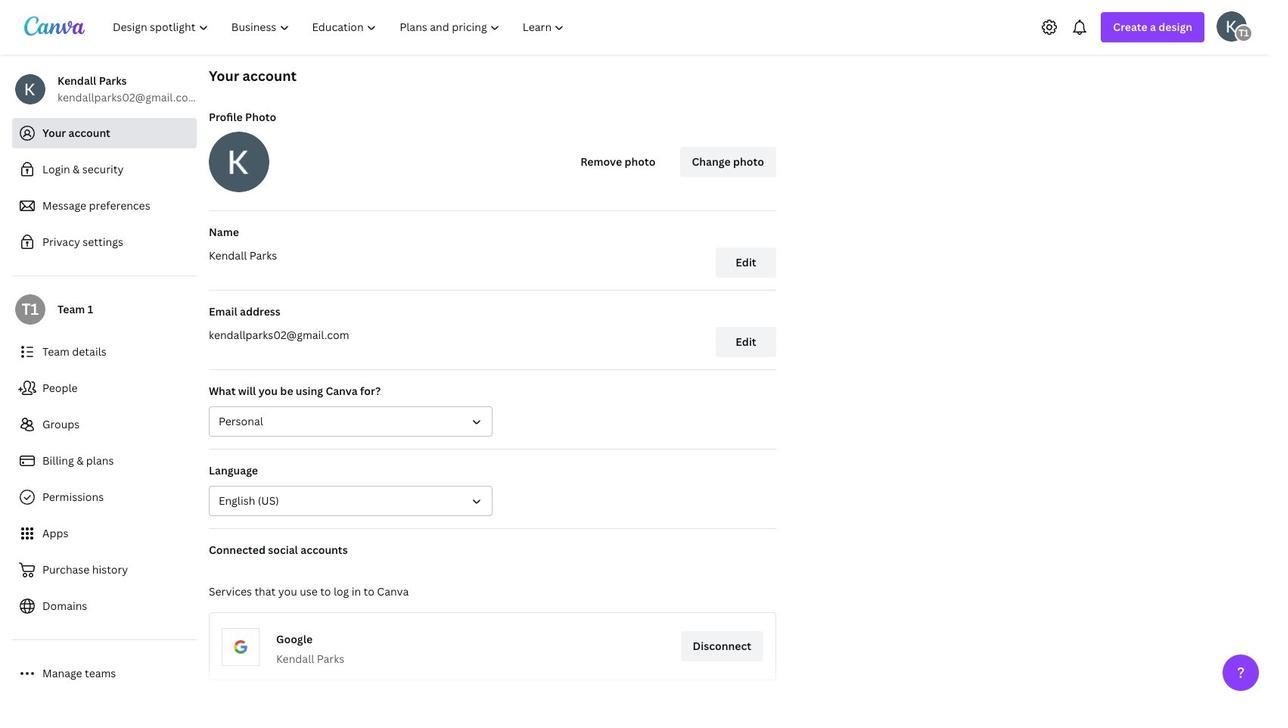 Task type: describe. For each thing, give the bounding box(es) containing it.
team 1 image for team 1 element to the right
[[1236, 24, 1254, 42]]

team 1 image for the bottommost team 1 element
[[15, 295, 45, 325]]

kendall parks image
[[1217, 11, 1248, 41]]

top level navigation element
[[103, 12, 578, 42]]

1 horizontal spatial team 1 element
[[1236, 24, 1254, 42]]

1 vertical spatial team 1 element
[[15, 295, 45, 325]]



Task type: vqa. For each thing, say whether or not it's contained in the screenshot.
Team 1 image to the left
yes



Task type: locate. For each thing, give the bounding box(es) containing it.
1 vertical spatial team 1 image
[[15, 295, 45, 325]]

team 1 element
[[1236, 24, 1254, 42], [15, 295, 45, 325]]

0 vertical spatial team 1 element
[[1236, 24, 1254, 42]]

1 horizontal spatial team 1 image
[[1236, 24, 1254, 42]]

0 horizontal spatial team 1 element
[[15, 295, 45, 325]]

0 horizontal spatial team 1 image
[[15, 295, 45, 325]]

None button
[[209, 407, 493, 437]]

team 1 image
[[1236, 24, 1254, 42], [15, 295, 45, 325]]

0 vertical spatial team 1 image
[[1236, 24, 1254, 42]]

Language: English (US) button
[[209, 486, 493, 516]]



